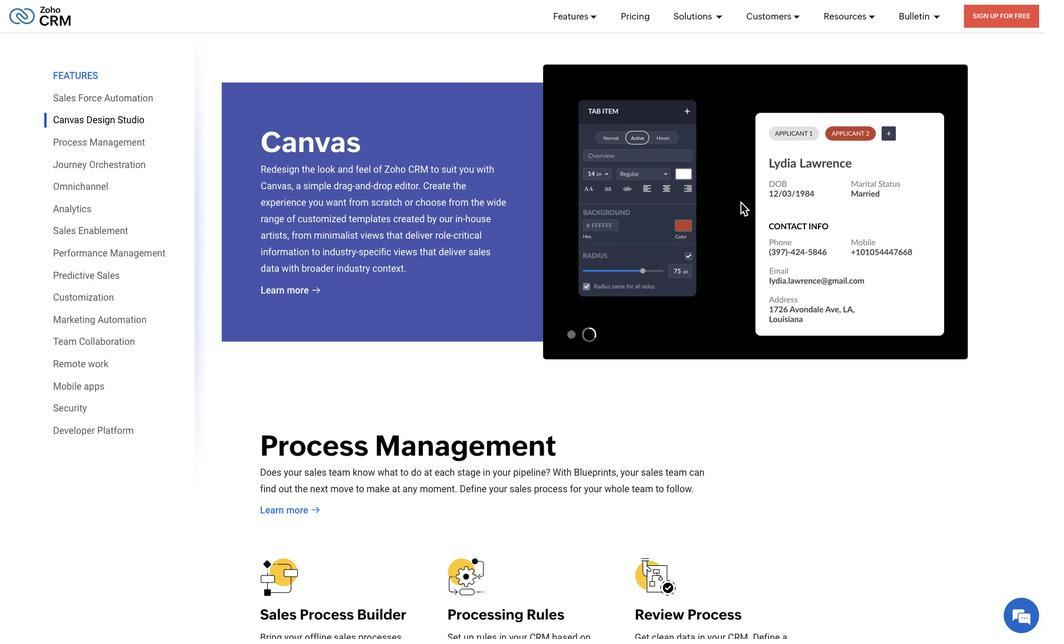 Task type: vqa. For each thing, say whether or not it's contained in the screenshot.
party
no



Task type: describe. For each thing, give the bounding box(es) containing it.
house
[[465, 213, 491, 225]]

drag-
[[334, 180, 355, 192]]

security
[[53, 403, 87, 414]]

in
[[483, 467, 490, 479]]

1 vertical spatial with
[[282, 263, 299, 274]]

zoho
[[384, 164, 406, 175]]

more for canvas
[[287, 285, 309, 296]]

1 horizontal spatial at
[[424, 467, 432, 479]]

for
[[1000, 12, 1013, 20]]

find
[[260, 484, 276, 495]]

stage
[[457, 467, 481, 479]]

learn more for process management
[[260, 505, 308, 516]]

pricing
[[621, 11, 650, 21]]

scratch
[[371, 197, 402, 208]]

features
[[53, 70, 98, 81]]

features
[[553, 11, 588, 21]]

sales process builder
[[260, 607, 407, 623]]

mobile apps
[[53, 381, 105, 392]]

customers
[[746, 11, 791, 21]]

features link
[[553, 0, 597, 32]]

next
[[310, 484, 328, 495]]

and-
[[355, 180, 373, 192]]

process up journey
[[53, 137, 87, 148]]

performance
[[53, 248, 108, 259]]

team
[[53, 336, 77, 347]]

platform
[[97, 425, 134, 436]]

sales down pipeline?
[[510, 484, 532, 495]]

make
[[367, 484, 390, 495]]

management for process management
[[90, 137, 145, 148]]

wide
[[487, 197, 506, 208]]

sales inside canvas redesign the look and feel of zoho crm to suit you with canvas, a simple drag-and-drop editor. create the experience you want from scratch or choose from the wide range of customized templates created by our in-house artists, from minimalist views that deliver role-critical information to industry-specific views that deliver sales data with broader industry context.
[[469, 246, 491, 258]]

any
[[403, 484, 417, 495]]

solutions
[[674, 11, 714, 21]]

can
[[689, 467, 705, 479]]

process management does your sales team know what to do at each stage in your pipeline? with blueprints, your sales team can find out the next move to make at any moment. define your sales process for your whole team to follow.
[[260, 430, 705, 495]]

process left builder in the bottom left of the page
[[300, 607, 354, 623]]

create
[[423, 180, 451, 192]]

1 vertical spatial at
[[392, 484, 400, 495]]

collaboration
[[79, 336, 135, 347]]

canvas,
[[261, 180, 294, 192]]

information
[[261, 246, 309, 258]]

work
[[88, 358, 108, 370]]

more for process management
[[286, 505, 308, 516]]

performance management
[[53, 248, 166, 259]]

role-
[[435, 230, 454, 241]]

editor.
[[395, 180, 421, 192]]

each
[[435, 467, 455, 479]]

solutions link
[[674, 0, 723, 32]]

analytics
[[53, 203, 92, 214]]

templates
[[349, 213, 391, 225]]

1 horizontal spatial that
[[420, 246, 436, 258]]

remote work
[[53, 358, 108, 370]]

1 horizontal spatial views
[[394, 246, 417, 258]]

sales for sales process builder
[[260, 607, 297, 623]]

0 horizontal spatial team
[[329, 467, 350, 479]]

0 vertical spatial you
[[459, 164, 474, 175]]

canvas for canvas redesign the look and feel of zoho crm to suit you with canvas, a simple drag-and-drop editor. create the experience you want from scratch or choose from the wide range of customized templates created by our in-house artists, from minimalist views that deliver role-critical information to industry-specific views that deliver sales data with broader industry context.
[[261, 126, 361, 159]]

process
[[534, 484, 568, 495]]

broader
[[302, 263, 334, 274]]

pipeline?
[[513, 467, 550, 479]]

define
[[460, 484, 487, 495]]

2 horizontal spatial team
[[666, 467, 687, 479]]

drop
[[373, 180, 392, 192]]

developer
[[53, 425, 95, 436]]

0 horizontal spatial you
[[309, 197, 324, 208]]

free
[[1015, 12, 1030, 20]]

sales for sales force automation
[[53, 92, 76, 104]]

learn more for canvas
[[261, 285, 309, 296]]

zoho crm logo image
[[9, 3, 71, 29]]

customization
[[53, 292, 114, 303]]

sales for sales enablement
[[53, 225, 76, 237]]

your up whole
[[621, 467, 639, 479]]

orchestration
[[89, 159, 146, 170]]

rules
[[527, 607, 565, 623]]

sales left can
[[641, 467, 663, 479]]

0 horizontal spatial that
[[386, 230, 403, 241]]

process right review
[[688, 607, 742, 623]]

0 vertical spatial of
[[373, 164, 382, 175]]

know
[[353, 467, 375, 479]]

redesign
[[261, 164, 299, 175]]

context.
[[373, 263, 406, 274]]

and
[[338, 164, 353, 175]]

resources link
[[824, 0, 875, 32]]

the left the look
[[302, 164, 315, 175]]

sign up for free link
[[964, 5, 1039, 28]]

predictive sales
[[53, 270, 120, 281]]

experience
[[261, 197, 306, 208]]

out
[[279, 484, 292, 495]]

simple
[[303, 180, 331, 192]]

process inside the process management does your sales team know what to do at each stage in your pipeline? with blueprints, your sales team can find out the next move to make at any moment. define your sales process for your whole team to follow.
[[260, 430, 369, 462]]

journey
[[53, 159, 87, 170]]

marketing automation
[[53, 314, 147, 325]]

choose
[[416, 197, 446, 208]]

enablement
[[78, 225, 128, 237]]

review process
[[635, 607, 742, 623]]

design
[[86, 115, 115, 126]]

marketing
[[53, 314, 95, 325]]

the down the suit
[[453, 180, 466, 192]]

sales force automation
[[53, 92, 153, 104]]



Task type: locate. For each thing, give the bounding box(es) containing it.
canvas inside canvas redesign the look and feel of zoho crm to suit you with canvas, a simple drag-and-drop editor. create the experience you want from scratch or choose from the wide range of customized templates created by our in-house artists, from minimalist views that deliver role-critical information to industry-specific views that deliver sales data with broader industry context.
[[261, 126, 361, 159]]

to left the suit
[[431, 164, 439, 175]]

team up follow.
[[666, 467, 687, 479]]

follow.
[[666, 484, 694, 495]]

customized
[[298, 213, 347, 225]]

1 vertical spatial learn
[[260, 505, 284, 516]]

that
[[386, 230, 403, 241], [420, 246, 436, 258]]

0 vertical spatial learn more
[[261, 285, 309, 296]]

canvas design studio
[[53, 115, 144, 126]]

with
[[477, 164, 494, 175], [282, 263, 299, 274]]

studio
[[118, 115, 144, 126]]

0 vertical spatial views
[[360, 230, 384, 241]]

canvas up the look
[[261, 126, 361, 159]]

learn more link
[[261, 284, 321, 298], [260, 503, 320, 518]]

1 vertical spatial management
[[110, 248, 166, 259]]

moment.
[[420, 484, 457, 495]]

process
[[53, 137, 87, 148], [260, 430, 369, 462], [300, 607, 354, 623], [688, 607, 742, 623]]

developer platform
[[53, 425, 134, 436]]

of down experience
[[287, 213, 295, 225]]

move
[[330, 484, 354, 495]]

management down enablement
[[110, 248, 166, 259]]

learn for canvas
[[261, 285, 285, 296]]

processing
[[448, 607, 524, 623]]

critical
[[454, 230, 482, 241]]

do
[[411, 467, 422, 479]]

1 vertical spatial deliver
[[439, 246, 466, 258]]

predictive
[[53, 270, 95, 281]]

sign
[[973, 12, 989, 20]]

force
[[78, 92, 102, 104]]

sales down critical
[[469, 246, 491, 258]]

0 vertical spatial deliver
[[405, 230, 433, 241]]

0 vertical spatial more
[[287, 285, 309, 296]]

up
[[990, 12, 999, 20]]

management up stage
[[375, 430, 557, 462]]

1 vertical spatial of
[[287, 213, 295, 225]]

you down simple
[[309, 197, 324, 208]]

to left do
[[400, 467, 409, 479]]

0 horizontal spatial of
[[287, 213, 295, 225]]

from
[[349, 197, 369, 208], [449, 197, 469, 208], [292, 230, 312, 241]]

remote
[[53, 358, 86, 370]]

learn more link for canvas
[[261, 284, 321, 298]]

more
[[287, 285, 309, 296], [286, 505, 308, 516]]

sales up next at the bottom of page
[[304, 467, 327, 479]]

more down out
[[286, 505, 308, 516]]

management up 'orchestration'
[[90, 137, 145, 148]]

menu shadow image
[[195, 0, 212, 503]]

0 vertical spatial automation
[[104, 92, 153, 104]]

automation
[[104, 92, 153, 104], [98, 314, 147, 325]]

2 vertical spatial management
[[375, 430, 557, 462]]

1 vertical spatial views
[[394, 246, 417, 258]]

sales
[[53, 92, 76, 104], [53, 225, 76, 237], [97, 270, 120, 281], [260, 607, 297, 623]]

process up next at the bottom of page
[[260, 430, 369, 462]]

sign up for free
[[973, 12, 1030, 20]]

management inside the process management does your sales team know what to do at each stage in your pipeline? with blueprints, your sales team can find out the next move to make at any moment. define your sales process for your whole team to follow.
[[375, 430, 557, 462]]

that down created
[[386, 230, 403, 241]]

learn down the data
[[261, 285, 285, 296]]

that down the role-
[[420, 246, 436, 258]]

learn more link for process management
[[260, 503, 320, 518]]

in-
[[455, 213, 465, 225]]

resources
[[824, 11, 867, 21]]

at right do
[[424, 467, 432, 479]]

or
[[405, 197, 413, 208]]

1 vertical spatial automation
[[98, 314, 147, 325]]

learn more link down the data
[[261, 284, 321, 298]]

minimalist
[[314, 230, 358, 241]]

automation up collaboration
[[98, 314, 147, 325]]

you
[[459, 164, 474, 175], [309, 197, 324, 208]]

at left any
[[392, 484, 400, 495]]

the up house
[[471, 197, 484, 208]]

your
[[284, 467, 302, 479], [493, 467, 511, 479], [621, 467, 639, 479], [489, 484, 507, 495], [584, 484, 602, 495]]

look
[[317, 164, 335, 175]]

mobile
[[53, 381, 82, 392]]

automation up "studio"
[[104, 92, 153, 104]]

to
[[431, 164, 439, 175], [312, 246, 320, 258], [400, 467, 409, 479], [356, 484, 364, 495], [656, 484, 664, 495]]

1 horizontal spatial with
[[477, 164, 494, 175]]

to down know at the bottom left of the page
[[356, 484, 364, 495]]

team
[[329, 467, 350, 479], [666, 467, 687, 479], [632, 484, 653, 495]]

your up out
[[284, 467, 302, 479]]

1 vertical spatial learn more
[[260, 505, 308, 516]]

from down and-
[[349, 197, 369, 208]]

bulletin link
[[899, 0, 941, 32]]

team collaboration
[[53, 336, 135, 347]]

1 vertical spatial you
[[309, 197, 324, 208]]

0 horizontal spatial with
[[282, 263, 299, 274]]

journey orchestration
[[53, 159, 146, 170]]

industry-
[[322, 246, 359, 258]]

learn more link down out
[[260, 503, 320, 518]]

from up in- at the top of the page
[[449, 197, 469, 208]]

for
[[570, 484, 582, 495]]

whole
[[605, 484, 629, 495]]

management for performance management
[[110, 248, 166, 259]]

0 vertical spatial learn more link
[[261, 284, 321, 298]]

1 horizontal spatial from
[[349, 197, 369, 208]]

your down in
[[489, 484, 507, 495]]

team up move
[[329, 467, 350, 479]]

review
[[635, 607, 684, 623]]

the inside the process management does your sales team know what to do at each stage in your pipeline? with blueprints, your sales team can find out the next move to make at any moment. define your sales process for your whole team to follow.
[[295, 484, 308, 495]]

our
[[439, 213, 453, 225]]

1 horizontal spatial team
[[632, 484, 653, 495]]

0 horizontal spatial deliver
[[405, 230, 433, 241]]

management for process management does your sales team know what to do at each stage in your pipeline? with blueprints, your sales team can find out the next move to make at any moment. define your sales process for your whole team to follow.
[[375, 430, 557, 462]]

views
[[360, 230, 384, 241], [394, 246, 417, 258]]

at
[[424, 467, 432, 479], [392, 484, 400, 495]]

deliver down created
[[405, 230, 433, 241]]

2 horizontal spatial from
[[449, 197, 469, 208]]

to up the broader
[[312, 246, 320, 258]]

learn for process management
[[260, 505, 284, 516]]

1 horizontal spatial of
[[373, 164, 382, 175]]

pricing link
[[621, 0, 650, 32]]

with up wide
[[477, 164, 494, 175]]

of right feel
[[373, 164, 382, 175]]

artists,
[[261, 230, 289, 241]]

process management
[[53, 137, 145, 148]]

team right whole
[[632, 484, 653, 495]]

blueprints,
[[574, 467, 618, 479]]

1 horizontal spatial you
[[459, 164, 474, 175]]

the
[[302, 164, 315, 175], [453, 180, 466, 192], [471, 197, 484, 208], [295, 484, 308, 495]]

your down blueprints,
[[584, 484, 602, 495]]

0 horizontal spatial at
[[392, 484, 400, 495]]

with down information
[[282, 263, 299, 274]]

canvas down force
[[53, 115, 84, 126]]

the right out
[[295, 484, 308, 495]]

bulletin
[[899, 11, 932, 21]]

0 vertical spatial at
[[424, 467, 432, 479]]

1 vertical spatial that
[[420, 246, 436, 258]]

deliver down the role-
[[439, 246, 466, 258]]

data
[[261, 263, 279, 274]]

0 vertical spatial with
[[477, 164, 494, 175]]

canvas
[[53, 115, 84, 126], [261, 126, 361, 159]]

your right in
[[493, 467, 511, 479]]

learn
[[261, 285, 285, 296], [260, 505, 284, 516]]

1 vertical spatial learn more link
[[260, 503, 320, 518]]

views down templates
[[360, 230, 384, 241]]

1 vertical spatial more
[[286, 505, 308, 516]]

by
[[427, 213, 437, 225]]

want
[[326, 197, 346, 208]]

you right the suit
[[459, 164, 474, 175]]

management
[[90, 137, 145, 148], [110, 248, 166, 259], [375, 430, 557, 462]]

0 horizontal spatial canvas
[[53, 115, 84, 126]]

omnichannel
[[53, 181, 108, 192]]

to left follow.
[[656, 484, 664, 495]]

canvas for canvas design studio
[[53, 115, 84, 126]]

industry
[[336, 263, 370, 274]]

0 horizontal spatial views
[[360, 230, 384, 241]]

0 vertical spatial management
[[90, 137, 145, 148]]

sales
[[469, 246, 491, 258], [304, 467, 327, 479], [641, 467, 663, 479], [510, 484, 532, 495]]

more down the broader
[[287, 285, 309, 296]]

learn more down the data
[[261, 285, 309, 296]]

does
[[260, 467, 282, 479]]

learn more down out
[[260, 505, 308, 516]]

0 vertical spatial learn
[[261, 285, 285, 296]]

1 horizontal spatial canvas
[[261, 126, 361, 159]]

views up context.
[[394, 246, 417, 258]]

feel
[[356, 164, 371, 175]]

processing rules
[[448, 607, 565, 623]]

from up information
[[292, 230, 312, 241]]

0 vertical spatial that
[[386, 230, 403, 241]]

suit
[[441, 164, 457, 175]]

1 horizontal spatial deliver
[[439, 246, 466, 258]]

0 horizontal spatial from
[[292, 230, 312, 241]]

learn down find
[[260, 505, 284, 516]]

what
[[378, 467, 398, 479]]

deliver
[[405, 230, 433, 241], [439, 246, 466, 258]]



